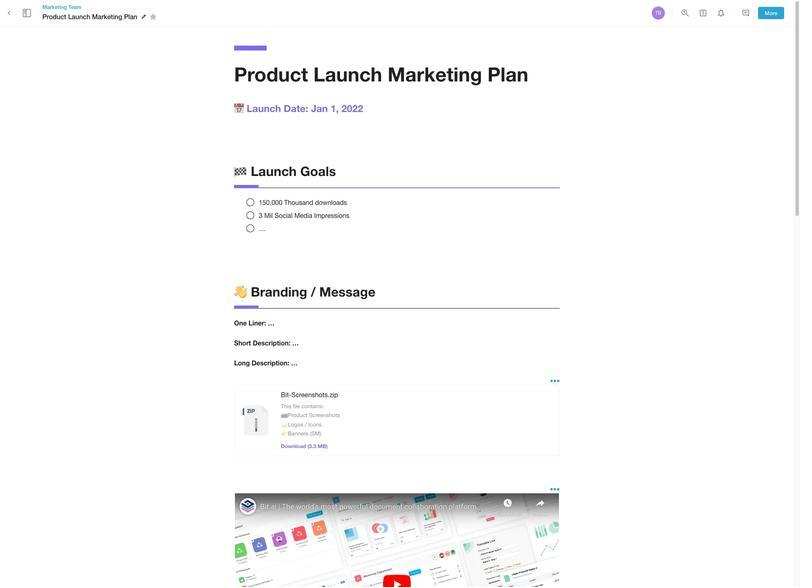Task type: vqa. For each thing, say whether or not it's contained in the screenshot.
⭐️Logos at left
yes



Task type: describe. For each thing, give the bounding box(es) containing it.
goals
[[300, 163, 336, 179]]

launch up 2022
[[314, 62, 382, 86]]

(3.3
[[308, 443, 316, 449]]

favorite image
[[148, 12, 158, 22]]

contains:
[[301, 403, 324, 409]]

date:
[[284, 103, 308, 114]]

download
[[281, 443, 306, 449]]

download (3.3 mb)
[[281, 443, 328, 449]]

downloads
[[315, 199, 347, 206]]

3 mil social media impressions
[[259, 212, 350, 219]]

more button
[[759, 7, 785, 19]]

social
[[275, 212, 293, 219]]

one liner: …
[[234, 319, 275, 327]]

marketing team link
[[42, 3, 159, 11]]

team
[[68, 4, 81, 10]]

0 horizontal spatial product
[[42, 13, 66, 20]]

tb button
[[651, 5, 666, 21]]

⭐️logos
[[281, 421, 303, 428]]

long
[[234, 359, 250, 367]]

👉banners
[[281, 430, 309, 437]]

icons
[[308, 421, 322, 428]]

(sm)
[[310, 430, 321, 437]]

impressions
[[314, 212, 350, 219]]

mil
[[264, 212, 273, 219]]

2022
[[342, 103, 363, 114]]

… for one liner: …
[[268, 319, 275, 327]]

short
[[234, 339, 251, 347]]

0 vertical spatial plan
[[124, 13, 137, 20]]

0 horizontal spatial product launch marketing plan
[[42, 13, 137, 20]]

jan
[[311, 103, 328, 114]]

one
[[234, 319, 247, 327]]

0 horizontal spatial marketing
[[42, 4, 67, 10]]

download (3.3 mb) link
[[281, 443, 328, 449]]

long description: …
[[234, 359, 298, 367]]

0 vertical spatial /
[[311, 284, 316, 300]]

media
[[294, 212, 312, 219]]

tb
[[656, 10, 662, 16]]



Task type: locate. For each thing, give the bounding box(es) containing it.
product
[[42, 13, 66, 20], [234, 62, 308, 86]]

this file contains: 📷product screenshots ⭐️logos / icons 👉banners (sm)
[[281, 403, 340, 437]]

thousand
[[284, 199, 313, 206]]

short description: …
[[234, 339, 299, 347]]

1 vertical spatial plan
[[488, 62, 529, 86]]

/ left icons
[[305, 421, 307, 428]]

… for short description: …
[[292, 339, 299, 347]]

description: up long description: …
[[253, 339, 291, 347]]

bit-
[[281, 391, 292, 398]]

… down 3
[[259, 225, 266, 232]]

0 vertical spatial product launch marketing plan
[[42, 13, 137, 20]]

product launch marketing plan
[[42, 13, 137, 20], [234, 62, 529, 86]]

… for long description: …
[[291, 359, 298, 367]]

file
[[293, 403, 300, 409]]

launch
[[68, 13, 90, 20], [314, 62, 382, 86], [247, 103, 281, 114], [251, 163, 297, 179]]

🏁 launch goals
[[234, 163, 336, 179]]

liner:
[[249, 319, 266, 327]]

description: for short
[[253, 339, 291, 347]]

1 vertical spatial description:
[[252, 359, 289, 367]]

… up bit- on the bottom left of page
[[291, 359, 298, 367]]

marketing
[[42, 4, 67, 10], [92, 13, 122, 20], [388, 62, 482, 86]]

3
[[259, 212, 263, 219]]

1 horizontal spatial product launch marketing plan
[[234, 62, 529, 86]]

more
[[765, 10, 778, 16]]

150,000 thousand downloads
[[259, 199, 347, 206]]

screenshots
[[309, 412, 340, 418]]

description: for long
[[252, 359, 289, 367]]

/ inside "this file contains: 📷product screenshots ⭐️logos / icons 👉banners (sm)"
[[305, 421, 307, 428]]

description: down short description: …
[[252, 359, 289, 367]]

1 horizontal spatial product
[[234, 62, 308, 86]]

/ left 'message'
[[311, 284, 316, 300]]

…
[[259, 225, 266, 232], [268, 319, 275, 327], [292, 339, 299, 347], [291, 359, 298, 367]]

📅
[[234, 103, 244, 114]]

👋
[[234, 284, 247, 300]]

bit-screenshots.zip
[[281, 391, 338, 398]]

screenshots.zip
[[292, 391, 338, 398]]

0 horizontal spatial /
[[305, 421, 307, 428]]

2 vertical spatial marketing
[[388, 62, 482, 86]]

launch down team
[[68, 13, 90, 20]]

0 vertical spatial product
[[42, 13, 66, 20]]

launch right 📅
[[247, 103, 281, 114]]

/
[[311, 284, 316, 300], [305, 421, 307, 428]]

this
[[281, 403, 291, 409]]

… up long description: …
[[292, 339, 299, 347]]

2 horizontal spatial marketing
[[388, 62, 482, 86]]

👋 branding / message
[[234, 284, 376, 300]]

marketing team
[[42, 4, 81, 10]]

🏁
[[234, 163, 247, 179]]

… right liner:
[[268, 319, 275, 327]]

branding
[[251, 284, 307, 300]]

1 horizontal spatial plan
[[488, 62, 529, 86]]

plan
[[124, 13, 137, 20], [488, 62, 529, 86]]

message
[[319, 284, 376, 300]]

1 horizontal spatial marketing
[[92, 13, 122, 20]]

0 vertical spatial marketing
[[42, 4, 67, 10]]

1,
[[331, 103, 339, 114]]

launch up 150,000
[[251, 163, 297, 179]]

1 horizontal spatial /
[[311, 284, 316, 300]]

150,000
[[259, 199, 283, 206]]

0 vertical spatial description:
[[253, 339, 291, 347]]

📷product
[[281, 412, 308, 418]]

mb)
[[318, 443, 328, 449]]

0 horizontal spatial plan
[[124, 13, 137, 20]]

📅 launch date: jan 1, 2022
[[234, 103, 363, 114]]

1 vertical spatial marketing
[[92, 13, 122, 20]]

1 vertical spatial /
[[305, 421, 307, 428]]

1 vertical spatial product
[[234, 62, 308, 86]]

1 vertical spatial product launch marketing plan
[[234, 62, 529, 86]]

description:
[[253, 339, 291, 347], [252, 359, 289, 367]]



